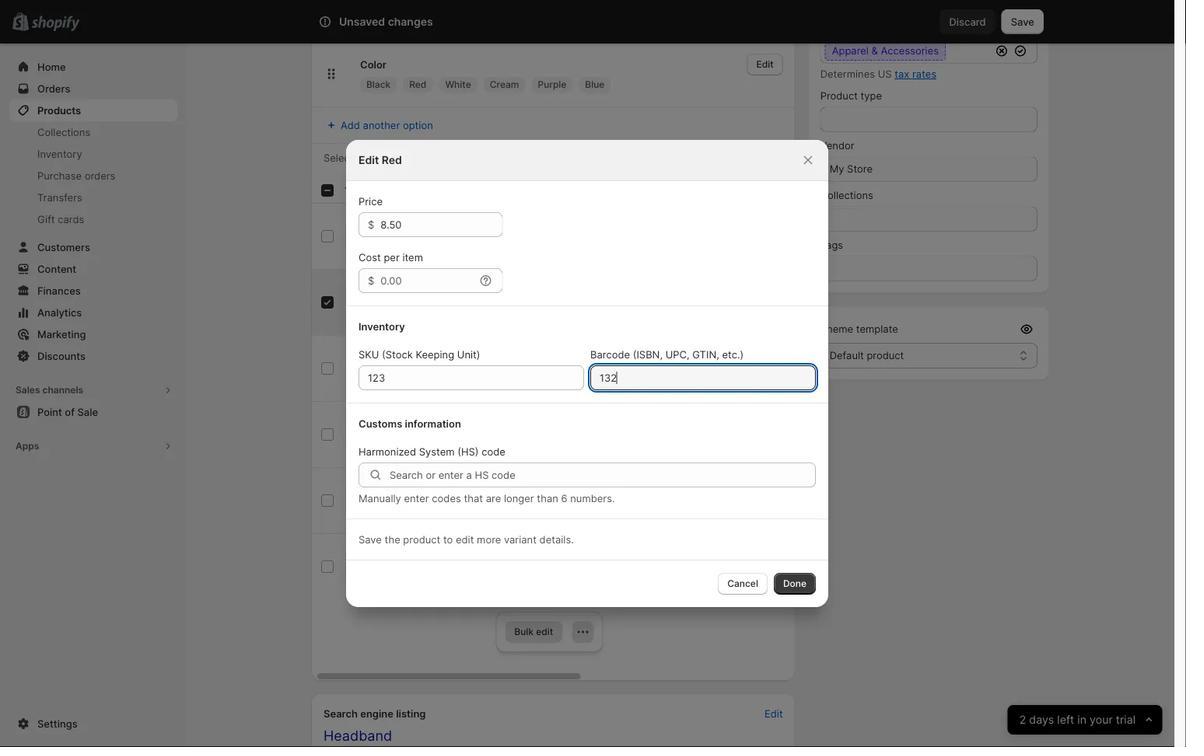 Task type: vqa. For each thing, say whether or not it's contained in the screenshot.
checkouts
no



Task type: describe. For each thing, give the bounding box(es) containing it.
transfers link
[[9, 187, 177, 209]]

Harmonized System (HS) code text field
[[390, 463, 816, 488]]

system
[[419, 446, 455, 458]]

add
[[341, 119, 360, 131]]

0 vertical spatial white
[[445, 79, 471, 90]]

code
[[482, 446, 506, 458]]

save the product to edit more variant details.
[[359, 534, 574, 546]]

options element containing red
[[386, 296, 405, 309]]

numbers.
[[571, 493, 615, 505]]

done
[[783, 579, 807, 590]]

home
[[37, 61, 66, 73]]

0 vertical spatial red
[[409, 79, 427, 90]]

sku (stock keeping unit)
[[359, 349, 480, 361]]

1 horizontal spatial purple
[[538, 79, 567, 90]]

gtin,
[[693, 349, 720, 361]]

none button
[[381, 147, 425, 169]]

vendor
[[821, 140, 855, 152]]

theme template
[[821, 323, 899, 335]]

default
[[830, 350, 864, 362]]

to
[[443, 534, 453, 546]]

sales channels
[[16, 385, 83, 396]]

settings link
[[9, 714, 177, 735]]

SKU (Stock Keeping Unit) text field
[[359, 366, 584, 391]]

information
[[405, 418, 461, 430]]

rates
[[913, 68, 937, 80]]

edit
[[456, 534, 474, 546]]

cost per item
[[359, 251, 423, 263]]

0 horizontal spatial collections
[[37, 126, 90, 138]]

search for search
[[387, 16, 420, 28]]

edit inside dialog
[[359, 154, 379, 167]]

1 vertical spatial purple
[[386, 495, 416, 507]]

2 vertical spatial red
[[386, 296, 405, 309]]

cost
[[359, 251, 381, 263]]

options element containing blue
[[386, 561, 407, 573]]

details.
[[540, 534, 574, 546]]

keeping
[[416, 349, 454, 361]]

0 horizontal spatial inventory
[[37, 148, 82, 160]]

product type
[[821, 90, 882, 102]]

discounts link
[[9, 345, 177, 367]]

search for search engine listing
[[324, 708, 358, 720]]

harmonized
[[359, 446, 416, 458]]

default product
[[830, 350, 904, 362]]

discard button
[[940, 9, 996, 34]]

etc.)
[[722, 349, 744, 361]]

sales
[[16, 385, 40, 396]]

harmonized system (hs) code
[[359, 446, 506, 458]]

apps button
[[9, 436, 177, 458]]

purchase
[[37, 170, 82, 182]]

cancel button
[[718, 573, 768, 595]]

search button
[[362, 9, 813, 34]]

save button
[[1002, 9, 1044, 34]]

customs
[[359, 418, 402, 430]]

gift cards
[[37, 213, 84, 225]]

engine
[[360, 708, 394, 720]]

options element containing purple
[[386, 495, 416, 507]]

select
[[324, 152, 354, 164]]

option
[[403, 119, 433, 131]]

orders
[[85, 170, 115, 182]]

that
[[464, 493, 483, 505]]

product inside edit red dialog
[[403, 534, 441, 546]]

tax
[[895, 68, 910, 80]]

codes
[[432, 493, 461, 505]]

unit)
[[457, 349, 480, 361]]

barcode (isbn, upc, gtin, etc.)
[[591, 349, 744, 361]]

than
[[537, 493, 559, 505]]

Cost per item text field
[[381, 268, 475, 293]]

0 horizontal spatial cream
[[386, 429, 417, 441]]

done button
[[774, 573, 816, 595]]

Price text field
[[381, 212, 503, 237]]

edit red dialog
[[0, 140, 1175, 608]]

tags
[[821, 239, 844, 251]]

listing
[[396, 708, 426, 720]]

us
[[878, 68, 892, 80]]

manually enter codes that are longer than 6 numbers.
[[359, 493, 615, 505]]

save for save the product to edit more variant details.
[[359, 534, 382, 546]]

save for save
[[1011, 16, 1035, 28]]

discounts
[[37, 350, 86, 362]]

per
[[384, 251, 400, 263]]



Task type: locate. For each thing, give the bounding box(es) containing it.
apps
[[16, 441, 39, 452]]

purple down search 'button' on the top
[[538, 79, 567, 90]]

edit button
[[744, 291, 780, 313], [744, 357, 780, 379], [744, 556, 780, 578], [756, 703, 793, 725]]

3 options element from the top
[[386, 363, 413, 375]]

longer
[[504, 493, 534, 505]]

cream
[[490, 79, 519, 90], [386, 429, 417, 441]]

red inside dialog
[[382, 154, 402, 167]]

all button
[[357, 147, 387, 169]]

cards
[[58, 213, 84, 225]]

0 vertical spatial cream
[[490, 79, 519, 90]]

1 horizontal spatial collections
[[821, 189, 874, 202]]

1 vertical spatial cream
[[386, 429, 417, 441]]

1 horizontal spatial save
[[1011, 16, 1035, 28]]

search engine listing
[[324, 708, 426, 720]]

2 $ from the top
[[368, 275, 374, 287]]

more
[[477, 534, 501, 546]]

$ down cost
[[368, 275, 374, 287]]

search inside 'button'
[[387, 16, 420, 28]]

purple up "the"
[[386, 495, 416, 507]]

1 vertical spatial white
[[386, 363, 413, 375]]

add another option
[[341, 119, 433, 131]]

determines
[[821, 68, 875, 80]]

color
[[360, 58, 387, 70]]

black up per
[[386, 230, 412, 242]]

0 vertical spatial blue
[[585, 79, 605, 90]]

search up headband on the left bottom of page
[[324, 708, 358, 720]]

blue down "the"
[[386, 561, 407, 573]]

save
[[1011, 16, 1035, 28], [359, 534, 382, 546]]

$ for cost per item
[[368, 275, 374, 287]]

another
[[363, 119, 400, 131]]

transfers
[[37, 191, 82, 203]]

purchase orders
[[37, 170, 115, 182]]

0 horizontal spatial search
[[324, 708, 358, 720]]

unsaved changes
[[339, 15, 433, 28]]

options element containing black
[[386, 230, 412, 242]]

discard
[[950, 16, 986, 28]]

1 vertical spatial inventory
[[359, 321, 405, 333]]

1 vertical spatial collections
[[821, 189, 874, 202]]

type
[[861, 90, 882, 102]]

home link
[[9, 56, 177, 78]]

changes
[[388, 15, 433, 28]]

options element up harmonized
[[386, 429, 417, 441]]

0 vertical spatial $
[[368, 219, 374, 231]]

red
[[409, 79, 427, 90], [382, 154, 402, 167], [386, 296, 405, 309]]

1 vertical spatial product
[[403, 534, 441, 546]]

red down cost per item $ text field
[[386, 296, 405, 309]]

collections link
[[9, 121, 177, 143]]

red up option
[[409, 79, 427, 90]]

gift cards link
[[9, 209, 177, 230]]

black down the "color"
[[366, 79, 391, 90]]

add another option button
[[314, 114, 443, 136]]

channels
[[42, 385, 83, 396]]

options element down "the"
[[386, 561, 407, 573]]

0 horizontal spatial white
[[386, 363, 413, 375]]

4 options element from the top
[[386, 429, 417, 441]]

sku
[[359, 349, 379, 361]]

0 vertical spatial product
[[867, 350, 904, 362]]

manually
[[359, 493, 401, 505]]

options element down cost per item $ text field
[[386, 296, 405, 309]]

item
[[403, 251, 423, 263]]

black
[[366, 79, 391, 90], [386, 230, 412, 242]]

1 horizontal spatial search
[[387, 16, 420, 28]]

gift
[[37, 213, 55, 225]]

inventory
[[37, 148, 82, 160], [359, 321, 405, 333]]

0 vertical spatial collections
[[37, 126, 90, 138]]

save right discard
[[1011, 16, 1035, 28]]

product down "template"
[[867, 350, 904, 362]]

white
[[445, 79, 471, 90], [386, 363, 413, 375]]

6 options element from the top
[[386, 561, 407, 573]]

barcode
[[591, 349, 630, 361]]

edit
[[359, 154, 379, 167], [754, 296, 771, 308], [754, 362, 771, 374], [754, 561, 771, 572], [765, 708, 783, 720]]

products
[[37, 104, 81, 116]]

(hs)
[[458, 446, 479, 458]]

customs information
[[359, 418, 461, 430]]

Barcode (ISBN, UPC, GTIN, etc.) text field
[[591, 366, 816, 391]]

sales channels button
[[9, 380, 177, 401]]

options element up "the"
[[386, 495, 416, 507]]

product left 'to'
[[403, 534, 441, 546]]

enter
[[404, 493, 429, 505]]

1 vertical spatial red
[[382, 154, 402, 167]]

settings
[[37, 718, 78, 730]]

1 horizontal spatial white
[[445, 79, 471, 90]]

0 horizontal spatial product
[[403, 534, 441, 546]]

1 vertical spatial search
[[324, 708, 358, 720]]

tax rates link
[[895, 68, 937, 80]]

1 horizontal spatial blue
[[585, 79, 605, 90]]

1 horizontal spatial inventory
[[359, 321, 405, 333]]

1 vertical spatial save
[[359, 534, 382, 546]]

0 vertical spatial inventory
[[37, 148, 82, 160]]

1 vertical spatial $
[[368, 275, 374, 287]]

(isbn,
[[633, 349, 663, 361]]

collections down vendor
[[821, 189, 874, 202]]

$ down price
[[368, 219, 374, 231]]

1 options element from the top
[[386, 230, 412, 242]]

options element down the (stock
[[386, 363, 413, 375]]

price
[[359, 195, 383, 207]]

0 vertical spatial search
[[387, 16, 420, 28]]

save inside edit red dialog
[[359, 534, 382, 546]]

$
[[368, 219, 374, 231], [368, 275, 374, 287]]

products link
[[9, 100, 177, 121]]

determines us tax rates
[[821, 68, 937, 80]]

unsaved
[[339, 15, 385, 28]]

0 horizontal spatial purple
[[386, 495, 416, 507]]

blue down search 'button' on the top
[[585, 79, 605, 90]]

options element containing cream
[[386, 429, 417, 441]]

variant
[[504, 534, 537, 546]]

inventory up sku
[[359, 321, 405, 333]]

options element up per
[[386, 230, 412, 242]]

0 horizontal spatial blue
[[386, 561, 407, 573]]

5 options element from the top
[[386, 495, 416, 507]]

0 vertical spatial purple
[[538, 79, 567, 90]]

1 vertical spatial black
[[386, 230, 412, 242]]

options element containing white
[[386, 363, 413, 375]]

6
[[561, 493, 568, 505]]

variants
[[324, 27, 364, 39]]

1 vertical spatial blue
[[386, 561, 407, 573]]

$ for price
[[368, 219, 374, 231]]

template
[[857, 323, 899, 335]]

save left "the"
[[359, 534, 382, 546]]

product
[[867, 350, 904, 362], [403, 534, 441, 546]]

upc,
[[666, 349, 690, 361]]

search
[[387, 16, 420, 28], [324, 708, 358, 720]]

2 options element from the top
[[386, 296, 405, 309]]

theme
[[821, 323, 854, 335]]

save inside button
[[1011, 16, 1035, 28]]

(stock
[[382, 349, 413, 361]]

1 horizontal spatial cream
[[490, 79, 519, 90]]

1 $ from the top
[[368, 219, 374, 231]]

the
[[385, 534, 400, 546]]

are
[[486, 493, 501, 505]]

collections down "products"
[[37, 126, 90, 138]]

0 vertical spatial save
[[1011, 16, 1035, 28]]

purchase orders link
[[9, 165, 177, 187]]

red right all
[[382, 154, 402, 167]]

all
[[366, 152, 378, 164]]

headband
[[324, 728, 392, 745]]

0 vertical spatial black
[[366, 79, 391, 90]]

none
[[390, 152, 416, 164]]

edit red
[[359, 154, 402, 167]]

search right unsaved
[[387, 16, 420, 28]]

shopify image
[[31, 16, 80, 31]]

cancel
[[728, 579, 759, 590]]

inventory link
[[9, 143, 177, 165]]

options element
[[386, 230, 412, 242], [386, 296, 405, 309], [386, 363, 413, 375], [386, 429, 417, 441], [386, 495, 416, 507], [386, 561, 407, 573]]

0 horizontal spatial save
[[359, 534, 382, 546]]

1 horizontal spatial product
[[867, 350, 904, 362]]

inventory up purchase on the left of page
[[37, 148, 82, 160]]

product
[[821, 90, 858, 102]]

inventory inside edit red dialog
[[359, 321, 405, 333]]



